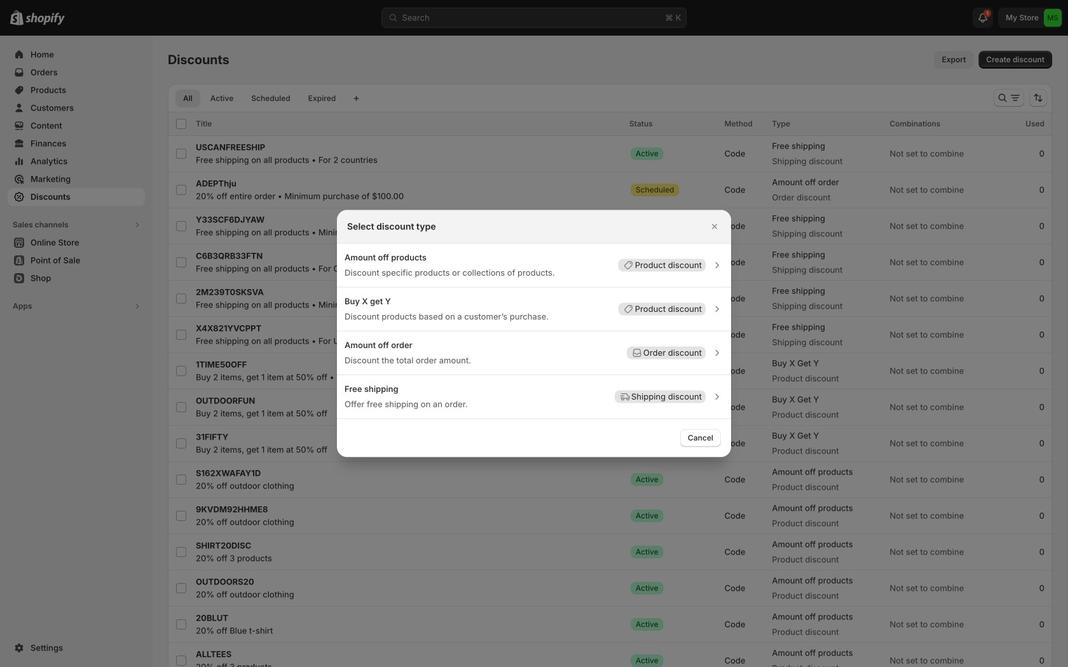 Task type: describe. For each thing, give the bounding box(es) containing it.
shopify image
[[25, 13, 65, 25]]



Task type: locate. For each thing, give the bounding box(es) containing it.
tab list
[[173, 89, 346, 108]]

dialog
[[0, 210, 1069, 458]]



Task type: vqa. For each thing, say whether or not it's contained in the screenshot.
No Products icon
no



